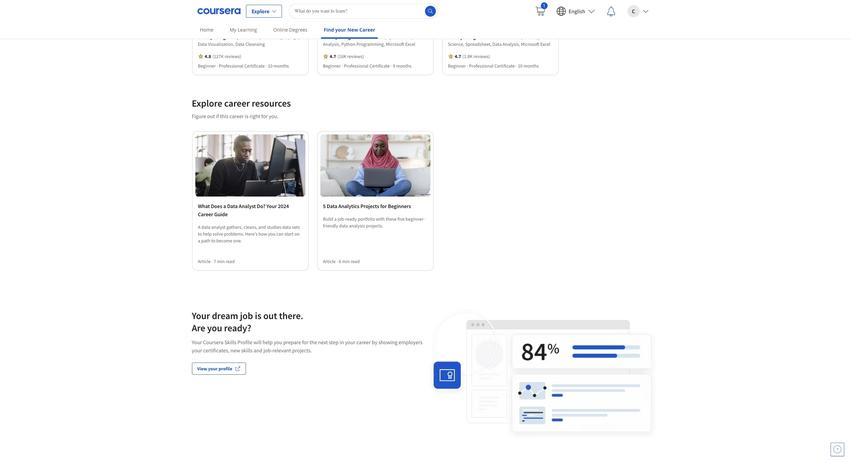 Task type: vqa. For each thing, say whether or not it's contained in the screenshot.
the topmost University of Michigan icon
no



Task type: locate. For each thing, give the bounding box(es) containing it.
you inside a data analyst gathers, cleans, and studies data sets to help solve problems. here's how you can start on a path to become one.
[[268, 231, 276, 237]]

1 4.7 from the left
[[330, 53, 336, 60]]

your right do?
[[267, 203, 277, 210]]

0 horizontal spatial analysis,
[[272, 34, 289, 41]]

reviews) for analytics
[[225, 53, 241, 60]]

step
[[329, 339, 339, 346]]

0 horizontal spatial gain
[[223, 34, 232, 41]]

2 reviews) from the left
[[348, 53, 364, 60]]

:
[[232, 34, 234, 41], [357, 34, 359, 41], [482, 34, 484, 41]]

certificate
[[245, 63, 265, 69], [370, 63, 390, 69], [495, 63, 515, 69]]

out
[[207, 113, 215, 120], [263, 310, 277, 322]]

new
[[231, 347, 240, 354]]

months
[[274, 63, 289, 69], [396, 63, 412, 69], [524, 63, 539, 69]]

0 vertical spatial a
[[223, 203, 226, 210]]

0 horizontal spatial ibm
[[323, 21, 332, 28]]

you'll for ibm
[[335, 34, 347, 41]]

0 horizontal spatial help
[[203, 231, 212, 237]]

1 horizontal spatial projects.
[[366, 223, 383, 229]]

months for google data analytics
[[274, 63, 289, 69]]

sets
[[292, 224, 300, 230]]

2 months from the left
[[396, 63, 412, 69]]

read right 7
[[226, 259, 235, 265]]

1 horizontal spatial certificate
[[370, 63, 390, 69]]

for up with
[[381, 203, 387, 210]]

: down new
[[357, 34, 359, 41]]

6
[[339, 259, 341, 265]]

0 vertical spatial analyst
[[345, 21, 362, 28]]

0 horizontal spatial months
[[274, 63, 289, 69]]

1 certificate from the left
[[245, 63, 265, 69]]

4.7 left (1.8k
[[455, 53, 461, 60]]

read for analytics
[[351, 259, 360, 265]]

: up 4.7 (1.8k reviews) at top
[[482, 34, 484, 41]]

beginner · professional certificate · 10 months for (127k reviews)
[[198, 63, 289, 69]]

1 vertical spatial analyst
[[239, 203, 256, 210]]

is left right
[[245, 113, 249, 120]]

0 vertical spatial analytics
[[227, 21, 248, 28]]

career up data science, spreadsheet, data analysis, python programming, microsoft excel on the left of page
[[360, 27, 375, 33]]

article left 7
[[198, 259, 211, 265]]

figure
[[192, 113, 206, 120]]

certificate down data visualization (dataviz), data science, spreadsheet, data analysis, microsoft excel in the right of the page
[[495, 63, 515, 69]]

1 vertical spatial you
[[207, 322, 222, 334]]

· down visualization
[[516, 63, 517, 69]]

2 horizontal spatial you'll
[[461, 34, 473, 41]]

1 horizontal spatial 4.7
[[455, 53, 461, 60]]

microsoft inside data visualization (dataviz), data science, spreadsheet, data analysis, microsoft excel
[[521, 41, 540, 47]]

is inside explore career resources figure out if this career is right for you.
[[245, 113, 249, 120]]

skills for data
[[198, 34, 209, 41]]

2024
[[278, 203, 289, 210]]

data
[[339, 223, 348, 229], [202, 224, 210, 230], [282, 224, 291, 230]]

employers
[[399, 339, 423, 346]]

projects. down with
[[366, 223, 383, 229]]

0 horizontal spatial reviews)
[[225, 53, 241, 60]]

1 horizontal spatial out
[[263, 310, 277, 322]]

1 horizontal spatial ibm
[[335, 10, 342, 16]]

here's
[[245, 231, 258, 237]]

analysis,
[[272, 34, 289, 41], [323, 41, 341, 47], [503, 41, 520, 47]]

0 horizontal spatial article
[[198, 259, 211, 265]]

the
[[310, 339, 317, 346]]

0 horizontal spatial 4.7
[[330, 53, 336, 60]]

reviews) for analyst
[[348, 53, 364, 60]]

start
[[285, 231, 294, 237]]

in
[[340, 339, 344, 346]]

4.7 left (16k
[[330, 53, 336, 60]]

4.7
[[330, 53, 336, 60], [455, 53, 461, 60]]

1 vertical spatial career
[[198, 211, 213, 218]]

2 : from the left
[[357, 34, 359, 41]]

1 microsoft from the left
[[386, 41, 405, 47]]

1 months from the left
[[274, 63, 289, 69]]

is inside your dream job is out there. are you ready?
[[255, 310, 262, 322]]

on
[[295, 231, 300, 237]]

to down a on the left of page
[[198, 231, 202, 237]]

3 certificate from the left
[[495, 63, 515, 69]]

professional
[[219, 63, 244, 69], [344, 63, 369, 69], [469, 63, 494, 69]]

job- inside build a job-ready portfolio with these five beginner- friendly data analysis projects.
[[338, 216, 346, 222]]

out for is
[[263, 310, 277, 322]]

out inside explore career resources figure out if this career is right for you.
[[207, 113, 215, 120]]

professional down 4.7 (1.8k reviews) at top
[[469, 63, 494, 69]]

job- right skills
[[264, 347, 273, 354]]

projects. inside the your coursera skills profile will help you prepare for the next step in your career by showing employers your certificates, new skills and job-relevant projects.
[[292, 347, 312, 354]]

1 horizontal spatial a
[[223, 203, 226, 210]]

analysis, down visualization
[[503, 41, 520, 47]]

skills for analysis,
[[323, 34, 335, 41]]

analyst left do?
[[239, 203, 256, 210]]

analytics
[[227, 21, 248, 28], [339, 203, 360, 210]]

0 vertical spatial career
[[360, 27, 375, 33]]

1 vertical spatial google
[[198, 21, 214, 28]]

2 vertical spatial for
[[302, 339, 309, 346]]

you'll up python
[[335, 34, 347, 41]]

1 horizontal spatial you'll
[[335, 34, 347, 41]]

2 horizontal spatial :
[[482, 34, 484, 41]]

1 horizontal spatial beginner
[[323, 63, 341, 69]]

1 horizontal spatial analysis,
[[323, 41, 341, 47]]

career
[[360, 27, 375, 33], [198, 211, 213, 218]]

beginner for google
[[198, 63, 216, 69]]

spreadsheet, down learning at top
[[235, 34, 261, 41]]

resources
[[252, 97, 291, 110]]

1 beginner · professional certificate · 10 months from the left
[[198, 63, 289, 69]]

0 vertical spatial your
[[267, 203, 277, 210]]

1 horizontal spatial science,
[[448, 41, 465, 47]]

google for google data analytics
[[198, 21, 214, 28]]

for left the
[[302, 339, 309, 346]]

and up how
[[258, 224, 266, 230]]

2 skills you'll gain : from the left
[[323, 34, 360, 41]]

by
[[372, 339, 378, 346]]

certificate down 'cleansing'
[[245, 63, 265, 69]]

certificate left 9
[[370, 63, 390, 69]]

0 horizontal spatial excel
[[405, 41, 416, 47]]

skills you'll gain : up visualization, on the top of page
[[198, 34, 235, 41]]

1 vertical spatial career
[[230, 113, 244, 120]]

microsoft inside data science, spreadsheet, data analysis, python programming, microsoft excel
[[386, 41, 405, 47]]

(dataviz),
[[521, 34, 540, 41]]

reviews) right (127k
[[225, 53, 241, 60]]

1 horizontal spatial data
[[282, 224, 291, 230]]

projects. down prepare
[[292, 347, 312, 354]]

analysis
[[349, 223, 365, 229]]

beginner for ibm
[[323, 63, 341, 69]]

2 excel from the left
[[541, 41, 551, 47]]

analyst down what do you want to learn? text box at the top
[[345, 21, 362, 28]]

explore inside explore career resources figure out if this career is right for you.
[[192, 97, 222, 110]]

0 horizontal spatial for
[[262, 113, 268, 120]]

1 horizontal spatial analytics
[[339, 203, 360, 210]]

What do you want to learn? text field
[[289, 4, 439, 19]]

2 min from the left
[[342, 259, 350, 265]]

home link
[[197, 22, 216, 37]]

· down (127k
[[217, 63, 218, 69]]

10 down (dataviz),
[[518, 63, 523, 69]]

2 gain from the left
[[348, 34, 357, 41]]

a inside a data analyst gathers, cleans, and studies data sets to help solve problems. here's how you can start on a path to become one.
[[198, 238, 200, 244]]

spreadsheet, down ibm data analyst link in the top of the page
[[387, 34, 414, 41]]

1 vertical spatial a
[[335, 216, 337, 222]]

explore up the google data analytics link
[[252, 8, 270, 14]]

help center image
[[834, 446, 842, 454]]

job
[[240, 310, 253, 322]]

1 vertical spatial help
[[263, 339, 273, 346]]

0 horizontal spatial microsoft
[[386, 41, 405, 47]]

2 microsoft from the left
[[521, 41, 540, 47]]

1 excel from the left
[[405, 41, 416, 47]]

analysis, inside data science, spreadsheet, data analysis, python programming, microsoft excel
[[323, 41, 341, 47]]

explore up figure
[[192, 97, 222, 110]]

article for 5 data analytics projects for beginners
[[323, 259, 336, 265]]

analysis, inside data visualization (dataviz), data science, spreadsheet, data analysis, microsoft excel
[[503, 41, 520, 47]]

2 4.7 from the left
[[455, 53, 461, 60]]

1 min from the left
[[217, 259, 225, 265]]

are
[[192, 322, 205, 334]]

1 horizontal spatial spreadsheet,
[[387, 34, 414, 41]]

1 horizontal spatial microsoft
[[521, 41, 540, 47]]

data visualization (dataviz), data science, spreadsheet, data analysis, microsoft excel
[[448, 34, 551, 47]]

skills down find
[[323, 34, 335, 41]]

gain
[[223, 34, 232, 41], [348, 34, 357, 41], [473, 34, 482, 41]]

1 vertical spatial science,
[[448, 41, 465, 47]]

· down (16k
[[342, 63, 343, 69]]

your inside your dream job is out there. are you ready?
[[192, 310, 210, 322]]

explore for explore
[[252, 8, 270, 14]]

projects.
[[366, 223, 383, 229], [292, 347, 312, 354]]

2 horizontal spatial spreadsheet,
[[466, 41, 492, 47]]

beginner down (1.8k
[[448, 63, 466, 69]]

10 down spreadsheet, data analysis, sql, data visualization, data cleansing
[[268, 63, 273, 69]]

0 vertical spatial career
[[224, 97, 250, 110]]

career inside the your coursera skills profile will help you prepare for the next step in your career by showing employers your certificates, new skills and job-relevant projects.
[[357, 339, 371, 346]]

5 data analytics projects for beginners
[[323, 203, 411, 210]]

2 horizontal spatial gain
[[473, 34, 482, 41]]

data down ready
[[339, 223, 348, 229]]

data up start
[[282, 224, 291, 230]]

data right a on the left of page
[[202, 224, 210, 230]]

a inside build a job-ready portfolio with these five beginner- friendly data analysis projects.
[[335, 216, 337, 222]]

1 vertical spatial to
[[211, 238, 216, 244]]

professional down 4.7 (16k reviews)
[[344, 63, 369, 69]]

gathers,
[[227, 224, 243, 230]]

cleansing
[[246, 41, 265, 47]]

0 vertical spatial explore
[[252, 8, 270, 14]]

beginner · professional certificate · 10 months
[[198, 63, 289, 69], [448, 63, 539, 69]]

beginner · professional certificate · 10 months down 4.8 (127k reviews)
[[198, 63, 289, 69]]

skills down home
[[198, 34, 209, 41]]

0 horizontal spatial certificate
[[245, 63, 265, 69]]

1 reviews) from the left
[[225, 53, 241, 60]]

explore inside popup button
[[252, 8, 270, 14]]

1 horizontal spatial to
[[211, 238, 216, 244]]

0 horizontal spatial career
[[198, 211, 213, 218]]

1 horizontal spatial analyst
[[345, 21, 362, 28]]

2 horizontal spatial beginner
[[448, 63, 466, 69]]

0 vertical spatial you
[[268, 231, 276, 237]]

view your profile
[[197, 366, 232, 372]]

2 vertical spatial you
[[274, 339, 282, 346]]

2 horizontal spatial skills you'll gain :
[[448, 34, 485, 41]]

2 certificate from the left
[[370, 63, 390, 69]]

for inside the your coursera skills profile will help you prepare for the next step in your career by showing employers your certificates, new skills and job-relevant projects.
[[302, 339, 309, 346]]

this
[[220, 113, 229, 120]]

google
[[210, 10, 224, 16], [198, 21, 214, 28]]

your down are
[[192, 339, 202, 346]]

skills you'll gain : up python
[[323, 34, 360, 41]]

article · 7 min read
[[198, 259, 235, 265]]

1 horizontal spatial reviews)
[[348, 53, 364, 60]]

article · 6 min read
[[323, 259, 360, 265]]

become
[[217, 238, 232, 244]]

ibm left new
[[323, 21, 332, 28]]

career left by
[[357, 339, 371, 346]]

science, up (1.8k
[[448, 41, 465, 47]]

analytics for google data analytics
[[227, 21, 248, 28]]

· left 6
[[337, 259, 338, 265]]

1 horizontal spatial job-
[[338, 216, 346, 222]]

1 horizontal spatial help
[[263, 339, 273, 346]]

2 you'll from the left
[[335, 34, 347, 41]]

(1.8k
[[463, 53, 473, 60]]

1 professional from the left
[[219, 63, 244, 69]]

2 vertical spatial your
[[192, 339, 202, 346]]

0 horizontal spatial read
[[226, 259, 235, 265]]

a right build
[[335, 216, 337, 222]]

science, up programming,
[[370, 34, 386, 41]]

programming,
[[357, 41, 385, 47]]

1 horizontal spatial gain
[[348, 34, 357, 41]]

0 horizontal spatial explore
[[192, 97, 222, 110]]

: down my
[[232, 34, 234, 41]]

0 vertical spatial is
[[245, 113, 249, 120]]

microsoft up 9
[[386, 41, 405, 47]]

0 vertical spatial projects.
[[366, 223, 383, 229]]

0 horizontal spatial min
[[217, 259, 225, 265]]

2 10 from the left
[[518, 63, 523, 69]]

1 horizontal spatial 10
[[518, 63, 523, 69]]

0 horizontal spatial a
[[198, 238, 200, 244]]

google data analytics link
[[198, 20, 303, 29]]

3 professional from the left
[[469, 63, 494, 69]]

spreadsheet, inside data visualization (dataviz), data science, spreadsheet, data analysis, microsoft excel
[[466, 41, 492, 47]]

article left 6
[[323, 259, 336, 265]]

graphic of the learner profile page image
[[426, 310, 660, 442]]

0 horizontal spatial to
[[198, 231, 202, 237]]

3 you'll from the left
[[461, 34, 473, 41]]

these
[[386, 216, 397, 222]]

to
[[198, 231, 202, 237], [211, 238, 216, 244]]

a left path
[[198, 238, 200, 244]]

2 beginner from the left
[[323, 63, 341, 69]]

0 horizontal spatial projects.
[[292, 347, 312, 354]]

skills for science,
[[448, 34, 460, 41]]

ibm up ibm data analyst
[[335, 10, 342, 16]]

data inside build a job-ready portfolio with these five beginner- friendly data analysis projects.
[[339, 223, 348, 229]]

job- up 'friendly' at the left
[[338, 216, 346, 222]]

skills
[[198, 34, 209, 41], [323, 34, 335, 41], [448, 34, 460, 41], [225, 339, 237, 346]]

reviews) right (16k
[[348, 53, 364, 60]]

what
[[198, 203, 210, 210]]

ready?
[[224, 322, 251, 334]]

0 horizontal spatial out
[[207, 113, 215, 120]]

3 reviews) from the left
[[474, 53, 490, 60]]

0 vertical spatial and
[[258, 224, 266, 230]]

your right view
[[208, 366, 218, 372]]

1 vertical spatial out
[[263, 310, 277, 322]]

0 vertical spatial help
[[203, 231, 212, 237]]

2 article from the left
[[323, 259, 336, 265]]

1 vertical spatial for
[[381, 203, 387, 210]]

professional down 4.8 (127k reviews)
[[219, 63, 244, 69]]

: for analytics
[[232, 34, 234, 41]]

1 you'll from the left
[[210, 34, 222, 41]]

beginner down (16k
[[323, 63, 341, 69]]

min right 6
[[342, 259, 350, 265]]

your inside what does a data analyst do? your 2024 career guide
[[267, 203, 277, 210]]

2 beginner · professional certificate · 10 months from the left
[[448, 63, 539, 69]]

None search field
[[289, 4, 439, 19]]

0 horizontal spatial :
[[232, 34, 234, 41]]

google down the coursera "image"
[[198, 21, 214, 28]]

1 horizontal spatial :
[[357, 34, 359, 41]]

coursera
[[203, 339, 224, 346]]

excel inside data science, spreadsheet, data analysis, python programming, microsoft excel
[[405, 41, 416, 47]]

and down will
[[254, 347, 263, 354]]

2 professional from the left
[[344, 63, 369, 69]]

ibm data analyst
[[323, 21, 362, 28]]

2 vertical spatial career
[[357, 339, 371, 346]]

0 vertical spatial for
[[262, 113, 268, 120]]

career up this
[[224, 97, 250, 110]]

1 horizontal spatial min
[[342, 259, 350, 265]]

your coursera skills profile will help you prepare for the next step in your career by showing employers your certificates, new skills and job-relevant projects.
[[192, 339, 423, 354]]

1 vertical spatial job-
[[264, 347, 273, 354]]

career right this
[[230, 113, 244, 120]]

2 horizontal spatial analysis,
[[503, 41, 520, 47]]

1 : from the left
[[232, 34, 234, 41]]

skills you'll gain : for ibm
[[323, 34, 360, 41]]

read right 6
[[351, 259, 360, 265]]

google for google
[[210, 10, 224, 16]]

skills up 4.7 (1.8k reviews) at top
[[448, 34, 460, 41]]

reviews)
[[225, 53, 241, 60], [348, 53, 364, 60], [474, 53, 490, 60]]

spreadsheet, up 4.7 (1.8k reviews) at top
[[466, 41, 492, 47]]

1 vertical spatial ibm
[[323, 21, 332, 28]]

2 read from the left
[[351, 259, 360, 265]]

0 horizontal spatial analyst
[[239, 203, 256, 210]]

career
[[224, 97, 250, 110], [230, 113, 244, 120], [357, 339, 371, 346]]

profile
[[219, 366, 232, 372]]

(127k
[[213, 53, 224, 60]]

does
[[211, 203, 222, 210]]

studies
[[267, 224, 281, 230]]

1 vertical spatial explore
[[192, 97, 222, 110]]

1 horizontal spatial explore
[[252, 8, 270, 14]]

help up path
[[203, 231, 212, 237]]

skills up new
[[225, 339, 237, 346]]

guide
[[214, 211, 228, 218]]

my learning
[[230, 27, 257, 33]]

is right the job
[[255, 310, 262, 322]]

2 vertical spatial a
[[198, 238, 200, 244]]

you'll up visualization, on the top of page
[[210, 34, 222, 41]]

your inside the your coursera skills profile will help you prepare for the next step in your career by showing employers your certificates, new skills and job-relevant projects.
[[192, 339, 202, 346]]

next
[[318, 339, 328, 346]]

gain for analytics
[[223, 34, 232, 41]]

1 read from the left
[[226, 259, 235, 265]]

1 skills you'll gain : from the left
[[198, 34, 235, 41]]

for inside explore career resources figure out if this career is right for you.
[[262, 113, 268, 120]]

1 10 from the left
[[268, 63, 273, 69]]

excel inside data visualization (dataviz), data science, spreadsheet, data analysis, microsoft excel
[[541, 41, 551, 47]]

min
[[217, 259, 225, 265], [342, 259, 350, 265]]

help right will
[[263, 339, 273, 346]]

you up coursera
[[207, 322, 222, 334]]

1 horizontal spatial career
[[360, 27, 375, 33]]

you'll up (1.8k
[[461, 34, 473, 41]]

3 beginner from the left
[[448, 63, 466, 69]]

your
[[335, 27, 346, 33], [345, 339, 356, 346], [192, 347, 202, 354], [208, 366, 218, 372]]

0 horizontal spatial 10
[[268, 63, 273, 69]]

0 horizontal spatial spreadsheet,
[[235, 34, 261, 41]]

problems.
[[224, 231, 244, 237]]

you down studies
[[268, 231, 276, 237]]

article
[[198, 259, 211, 265], [323, 259, 336, 265]]

beginner · professional certificate · 10 months down 4.7 (1.8k reviews) at top
[[448, 63, 539, 69]]

1 horizontal spatial skills you'll gain :
[[323, 34, 360, 41]]

1 gain from the left
[[223, 34, 232, 41]]

2 horizontal spatial months
[[524, 63, 539, 69]]

out inside your dream job is out there. are you ready?
[[263, 310, 277, 322]]

career down what
[[198, 211, 213, 218]]

(16k
[[338, 53, 347, 60]]

analysis, down online
[[272, 34, 289, 41]]

out left there.
[[263, 310, 277, 322]]

1 article from the left
[[198, 259, 211, 265]]

excel
[[405, 41, 416, 47], [541, 41, 551, 47]]

2 horizontal spatial certificate
[[495, 63, 515, 69]]

· down spreadsheet, data analysis, sql, data visualization, data cleansing
[[266, 63, 267, 69]]

gain up 4.7 (1.8k reviews) at top
[[473, 34, 482, 41]]

0 vertical spatial job-
[[338, 216, 346, 222]]

1 vertical spatial projects.
[[292, 347, 312, 354]]

to right path
[[211, 238, 216, 244]]

you up relevant
[[274, 339, 282, 346]]

1 horizontal spatial is
[[255, 310, 262, 322]]

google up the google data analytics
[[210, 10, 224, 16]]

gain up visualization, on the top of page
[[223, 34, 232, 41]]

analyst
[[345, 21, 362, 28], [239, 203, 256, 210]]

beginner down 4.8
[[198, 63, 216, 69]]

1 beginner from the left
[[198, 63, 216, 69]]

skills you'll gain : up (1.8k
[[448, 34, 485, 41]]

your left dream
[[192, 310, 210, 322]]

microsoft down (dataviz),
[[521, 41, 540, 47]]

0 horizontal spatial beginner · professional certificate · 10 months
[[198, 63, 289, 69]]

out left if
[[207, 113, 215, 120]]

gain down new
[[348, 34, 357, 41]]

2 horizontal spatial reviews)
[[474, 53, 490, 60]]

help
[[203, 231, 212, 237], [263, 339, 273, 346]]

1 vertical spatial analytics
[[339, 203, 360, 210]]

0 horizontal spatial skills you'll gain :
[[198, 34, 235, 41]]

1 vertical spatial is
[[255, 310, 262, 322]]

3 : from the left
[[482, 34, 484, 41]]

for left you.
[[262, 113, 268, 120]]



Task type: describe. For each thing, give the bounding box(es) containing it.
science, inside data science, spreadsheet, data analysis, python programming, microsoft excel
[[370, 34, 386, 41]]

visualization
[[495, 34, 520, 41]]

c button
[[622, 0, 654, 22]]

python
[[341, 41, 356, 47]]

friendly
[[323, 223, 338, 229]]

spreadsheet, data analysis, sql, data visualization, data cleansing
[[198, 34, 299, 47]]

your right in
[[345, 339, 356, 346]]

4.7 (1.8k reviews)
[[455, 53, 490, 60]]

portfolio
[[358, 216, 375, 222]]

english
[[569, 8, 586, 14]]

home
[[200, 27, 214, 33]]

build a job-ready portfolio with these five beginner- friendly data analysis projects.
[[323, 216, 425, 229]]

can
[[277, 231, 284, 237]]

min for a
[[217, 259, 225, 265]]

you inside the your coursera skills profile will help you prepare for the next step in your career by showing employers your certificates, new skills and job-relevant projects.
[[274, 339, 282, 346]]

new
[[348, 27, 358, 33]]

3 months from the left
[[524, 63, 539, 69]]

a data analyst gathers, cleans, and studies data sets to help solve problems. here's how you can start on a path to become one.
[[198, 224, 300, 244]]

how
[[259, 231, 267, 237]]

what does a data analyst do? your 2024 career guide
[[198, 203, 289, 218]]

if
[[216, 113, 219, 120]]

3 gain from the left
[[473, 34, 482, 41]]

beginner · professional certificate · 9 months
[[323, 63, 412, 69]]

your up view
[[192, 347, 202, 354]]

learning
[[238, 27, 257, 33]]

projects
[[361, 203, 379, 210]]

shopping cart: 1 item element
[[535, 2, 548, 16]]

google data analytics
[[198, 21, 248, 28]]

with
[[376, 216, 385, 222]]

prepare
[[283, 339, 301, 346]]

your for job
[[192, 310, 210, 322]]

analysis, inside spreadsheet, data analysis, sql, data visualization, data cleansing
[[272, 34, 289, 41]]

find your new career
[[324, 27, 375, 33]]

c
[[632, 8, 635, 14]]

read for a
[[226, 259, 235, 265]]

find
[[324, 27, 334, 33]]

5
[[323, 203, 326, 210]]

profile
[[238, 339, 253, 346]]

english button
[[551, 0, 601, 22]]

article for what does a data analyst do? your 2024 career guide
[[198, 259, 211, 265]]

0 horizontal spatial data
[[202, 224, 210, 230]]

4.7 (16k reviews)
[[330, 53, 364, 60]]

spreadsheet, inside data science, spreadsheet, data analysis, python programming, microsoft excel
[[387, 34, 414, 41]]

explore for explore career resources figure out if this career is right for you.
[[192, 97, 222, 110]]

your right find
[[335, 27, 346, 33]]

data science, spreadsheet, data analysis, python programming, microsoft excel
[[323, 34, 424, 47]]

right
[[250, 113, 260, 120]]

a
[[198, 224, 201, 230]]

view your profile button
[[192, 363, 246, 375]]

ibm data analyst link
[[323, 20, 428, 29]]

help inside the your coursera skills profile will help you prepare for the next step in your career by showing employers your certificates, new skills and job-relevant projects.
[[263, 339, 273, 346]]

skills you'll gain : for google
[[198, 34, 235, 41]]

cleans,
[[244, 224, 258, 230]]

2 horizontal spatial for
[[381, 203, 387, 210]]

ibm for ibm
[[335, 10, 342, 16]]

find your new career link
[[321, 22, 378, 39]]

skills
[[241, 347, 253, 354]]

visualization,
[[208, 41, 235, 47]]

science, inside data visualization (dataviz), data science, spreadsheet, data analysis, microsoft excel
[[448, 41, 465, 47]]

skills inside the your coursera skills profile will help you prepare for the next step in your career by showing employers your certificates, new skills and job-relevant projects.
[[225, 339, 237, 346]]

gain for analyst
[[348, 34, 357, 41]]

five
[[398, 216, 405, 222]]

solve
[[213, 231, 223, 237]]

showing
[[379, 339, 398, 346]]

degrees
[[289, 27, 308, 33]]

and inside the your coursera skills profile will help you prepare for the next step in your career by showing employers your certificates, new skills and job-relevant projects.
[[254, 347, 263, 354]]

job- inside the your coursera skills profile will help you prepare for the next step in your career by showing employers your certificates, new skills and job-relevant projects.
[[264, 347, 273, 354]]

data inside what does a data analyst do? your 2024 career guide
[[227, 203, 238, 210]]

7
[[214, 259, 216, 265]]

beginners
[[388, 203, 411, 210]]

relevant
[[273, 347, 291, 354]]

projects. inside build a job-ready portfolio with these five beginner- friendly data analysis projects.
[[366, 223, 383, 229]]

you inside your dream job is out there. are you ready?
[[207, 322, 222, 334]]

analytics for 5 data analytics projects for beginners
[[339, 203, 360, 210]]

there.
[[279, 310, 303, 322]]

analyst inside what does a data analyst do? your 2024 career guide
[[239, 203, 256, 210]]

beginner · professional certificate · 10 months for (1.8k reviews)
[[448, 63, 539, 69]]

4.7 for 4.7 (16k reviews)
[[330, 53, 336, 60]]

: for analyst
[[357, 34, 359, 41]]

ready
[[346, 216, 357, 222]]

a inside what does a data analyst do? your 2024 career guide
[[223, 203, 226, 210]]

and inside a data analyst gathers, cleans, and studies data sets to help solve problems. here's how you can start on a path to become one.
[[258, 224, 266, 230]]

certificate for ibm data analyst
[[370, 63, 390, 69]]

online degrees
[[274, 27, 308, 33]]

0 vertical spatial to
[[198, 231, 202, 237]]

1
[[543, 2, 546, 9]]

professional for analytics
[[219, 63, 244, 69]]

certificate for google data analytics
[[245, 63, 265, 69]]

4.7 for 4.7 (1.8k reviews)
[[455, 53, 461, 60]]

help inside a data analyst gathers, cleans, and studies data sets to help solve problems. here's how you can start on a path to become one.
[[203, 231, 212, 237]]

4.8
[[205, 53, 211, 60]]

career inside what does a data analyst do? your 2024 career guide
[[198, 211, 213, 218]]

dream
[[212, 310, 238, 322]]

ibm for ibm data analyst
[[323, 21, 332, 28]]

you'll for google
[[210, 34, 222, 41]]

your for skills
[[192, 339, 202, 346]]

9
[[393, 63, 396, 69]]

what does a data analyst do? your 2024 career guide link
[[198, 202, 303, 218]]

10 for cleansing
[[268, 63, 273, 69]]

my
[[230, 27, 237, 33]]

do?
[[257, 203, 266, 210]]

professional for analyst
[[344, 63, 369, 69]]

3 skills you'll gain : from the left
[[448, 34, 485, 41]]

coursera image
[[197, 6, 241, 16]]

· left 7
[[212, 259, 213, 265]]

one.
[[233, 238, 242, 244]]

10 for analysis,
[[518, 63, 523, 69]]

analyst
[[211, 224, 226, 230]]

your inside button
[[208, 366, 218, 372]]

months for ibm data analyst
[[396, 63, 412, 69]]

out for figure
[[207, 113, 215, 120]]

explore career resources figure out if this career is right for you.
[[192, 97, 291, 120]]

sql,
[[290, 34, 299, 41]]

online degrees link
[[271, 22, 310, 37]]

certificates,
[[203, 347, 230, 354]]

build
[[323, 216, 334, 222]]

my learning link
[[227, 22, 260, 37]]

will
[[254, 339, 262, 346]]

4.8 (127k reviews)
[[205, 53, 241, 60]]

· left 9
[[391, 63, 392, 69]]

1 link
[[530, 0, 551, 22]]

min for analytics
[[342, 259, 350, 265]]

spreadsheet, inside spreadsheet, data analysis, sql, data visualization, data cleansing
[[235, 34, 261, 41]]

view
[[197, 366, 207, 372]]

beginner-
[[406, 216, 425, 222]]

· down (1.8k
[[467, 63, 468, 69]]

you.
[[269, 113, 279, 120]]



